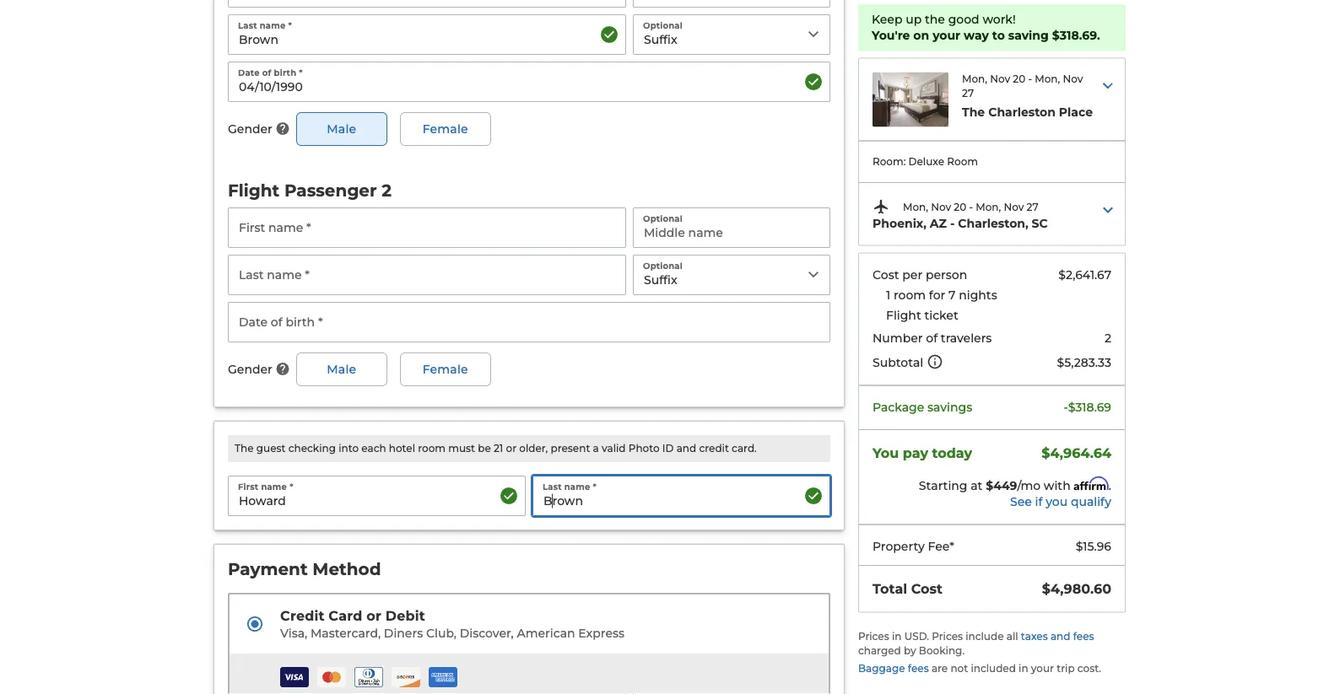 Task type: locate. For each thing, give the bounding box(es) containing it.
20 up phoenix, az - charleston, sc
[[954, 201, 967, 213]]

input success image
[[499, 486, 519, 507], [804, 486, 824, 507]]

2 gender from the top
[[228, 363, 272, 377]]

3 optional from the top
[[643, 261, 683, 271]]

the left guest
[[235, 443, 254, 455]]

0 vertical spatial 2
[[382, 180, 392, 200]]

your down the
[[933, 28, 961, 43]]

2 input success image from the left
[[804, 486, 824, 507]]

up
[[906, 12, 922, 26]]

baggage
[[859, 663, 905, 675]]

1 vertical spatial flight
[[886, 308, 922, 322]]

$4,964.64
[[1042, 445, 1112, 461]]

1 vertical spatial fees
[[908, 663, 929, 675]]

of up toggle tooltip icon
[[926, 331, 938, 346]]

prices
[[859, 631, 890, 643], [932, 631, 963, 643]]

$318.69
[[1069, 401, 1112, 415]]

birth
[[274, 68, 297, 78]]

1 vertical spatial last name *
[[543, 482, 597, 492]]

1 horizontal spatial in
[[1019, 663, 1029, 675]]

0 vertical spatial room
[[894, 288, 926, 302]]

1
[[886, 288, 891, 302]]

flight
[[228, 180, 280, 200], [886, 308, 922, 322]]

all
[[1007, 631, 1019, 643]]

visa card image image
[[280, 668, 311, 688]]

last name * for input success icon associated with last name *'s last name * text field
[[543, 482, 597, 492]]

last name * up date of birth *
[[238, 20, 292, 30]]

0 horizontal spatial 20
[[954, 201, 967, 213]]

20
[[1013, 73, 1026, 85], [954, 201, 967, 213]]

input success image for last name *
[[804, 486, 824, 507]]

and right taxes
[[1051, 631, 1071, 643]]

include
[[966, 631, 1004, 643]]

1 vertical spatial and
[[1051, 631, 1071, 643]]

property fee*
[[873, 540, 955, 554]]

1 vertical spatial last name * text field
[[533, 476, 831, 517]]

in right included
[[1019, 663, 1029, 675]]

pay
[[903, 445, 929, 461]]

Optional text field
[[633, 208, 831, 248]]

0 vertical spatial 27
[[962, 87, 974, 99]]

0 vertical spatial last name * text field
[[228, 14, 626, 55]]

1 horizontal spatial cost
[[911, 581, 943, 597]]

- right az
[[950, 216, 955, 230]]

your left trip
[[1031, 663, 1054, 675]]

1 horizontal spatial fees
[[1074, 631, 1095, 643]]

20 inside mon, nov 20 - mon, nov 27 the charleston place
[[1013, 73, 1026, 85]]

your
[[933, 28, 961, 43], [1031, 663, 1054, 675]]

1 horizontal spatial of
[[926, 331, 938, 346]]

0 vertical spatial last name *
[[238, 20, 292, 30]]

room down per
[[894, 288, 926, 302]]

last name * down present
[[543, 482, 597, 492]]

last name * text field down id
[[533, 476, 831, 517]]

package
[[873, 401, 925, 415]]

0 vertical spatial .
[[1109, 479, 1112, 493]]

. up not
[[963, 645, 965, 657]]

$449
[[986, 479, 1018, 493]]

1 vertical spatial 2
[[1105, 331, 1112, 346]]

0 horizontal spatial prices
[[859, 631, 890, 643]]

last name * text field for input success icon associated with last name *
[[533, 476, 831, 517]]

the inside mon, nov 20 - mon, nov 27 the charleston place
[[962, 104, 985, 119]]

per
[[903, 268, 923, 282]]

az
[[930, 216, 947, 230]]

last name * for last name * text field associated with input success image
[[238, 20, 292, 30]]

0 horizontal spatial room
[[418, 443, 446, 455]]

in left the usd
[[892, 631, 902, 643]]

1 vertical spatial female
[[423, 362, 468, 377]]

guest
[[256, 443, 286, 455]]

first name *
[[238, 482, 294, 492]]

1 vertical spatial your
[[1031, 663, 1054, 675]]

cost right total
[[911, 581, 943, 597]]

1 horizontal spatial your
[[1031, 663, 1054, 675]]

27 inside mon, nov 20 - mon, nov 27 the charleston place
[[962, 87, 974, 99]]

flight inside 1 room  for 7 nights flight ticket
[[886, 308, 922, 322]]

taxes
[[1021, 631, 1048, 643]]

be
[[478, 443, 491, 455]]

female
[[423, 122, 468, 136], [423, 362, 468, 377]]

your inside "keep up the good work! you're on your way to saving $318.69."
[[933, 28, 961, 43]]

flight up number
[[886, 308, 922, 322]]

optional
[[643, 20, 683, 30], [643, 214, 683, 224], [643, 261, 683, 271]]

nov up az
[[931, 201, 951, 213]]

2 vertical spatial .
[[963, 645, 965, 657]]

nights
[[959, 288, 998, 302]]

0 vertical spatial of
[[262, 68, 271, 78]]

. up booking
[[927, 631, 929, 643]]

0 vertical spatial and
[[677, 443, 697, 455]]

cost up 1
[[873, 268, 899, 282]]

name
[[260, 20, 286, 30], [261, 482, 287, 492], [565, 482, 590, 492]]

* for input success icon associated with last name *'s last name * text field
[[593, 482, 597, 492]]

0 horizontal spatial fees
[[908, 663, 929, 675]]

1 gender from the top
[[228, 122, 272, 136]]

$4,980.60
[[1042, 581, 1112, 597]]

0 horizontal spatial in
[[892, 631, 902, 643]]

fee*
[[928, 540, 955, 554]]

savings
[[928, 401, 973, 415]]

* down a
[[593, 482, 597, 492]]

0 horizontal spatial input success image
[[499, 486, 519, 507]]

fees up cost.
[[1074, 631, 1095, 643]]

First name * text field
[[228, 476, 526, 517]]

affirm
[[1074, 477, 1109, 491]]

1 vertical spatial of
[[926, 331, 938, 346]]

of for date
[[262, 68, 271, 78]]

taxes and fees link
[[1021, 631, 1097, 643]]

the guest checking into each hotel room must be 21 or older, present a valid photo id and credit card.
[[235, 443, 757, 455]]

room right hotel
[[418, 443, 446, 455]]

1 horizontal spatial input success image
[[804, 486, 824, 507]]

last up date
[[238, 20, 257, 30]]

good
[[949, 12, 980, 26]]

0 horizontal spatial the
[[235, 443, 254, 455]]

1 vertical spatial the
[[235, 443, 254, 455]]

express
[[579, 627, 625, 641]]

0 horizontal spatial 27
[[962, 87, 974, 99]]

Last name * text field
[[228, 14, 626, 55], [533, 476, 831, 517]]

mastercard,
[[311, 627, 381, 641]]

total
[[873, 581, 908, 597]]

room: deluxe room
[[873, 155, 978, 168]]

gender up guest
[[228, 363, 272, 377]]

name for last name *
[[261, 482, 287, 492]]

or right card
[[367, 608, 382, 624]]

flight left the passenger
[[228, 180, 280, 200]]

0 horizontal spatial 2
[[382, 180, 392, 200]]

* for last name * text field associated with input success image
[[288, 20, 292, 30]]

diners image image
[[355, 668, 385, 688]]

0 horizontal spatial and
[[677, 443, 697, 455]]

Second flight passenger's last name text field
[[228, 255, 626, 295]]

photo
[[629, 443, 660, 455]]

0 horizontal spatial .
[[927, 631, 929, 643]]

0 vertical spatial your
[[933, 28, 961, 43]]

0 horizontal spatial of
[[262, 68, 271, 78]]

0 vertical spatial female
[[423, 122, 468, 136]]

gender
[[228, 122, 272, 136], [228, 363, 272, 377]]

name right the first
[[261, 482, 287, 492]]

0 horizontal spatial flight
[[228, 180, 280, 200]]

1 horizontal spatial 20
[[1013, 73, 1026, 85]]

27
[[962, 87, 974, 99], [1027, 201, 1039, 213]]

0 vertical spatial in
[[892, 631, 902, 643]]

room inside 1 room  for 7 nights flight ticket
[[894, 288, 926, 302]]

1 horizontal spatial and
[[1051, 631, 1071, 643]]

Date of birth * telephone field
[[228, 62, 831, 102]]

2 vertical spatial optional
[[643, 261, 683, 271]]

1 vertical spatial 20
[[954, 201, 967, 213]]

0 horizontal spatial last name *
[[238, 20, 292, 30]]

0 vertical spatial cost
[[873, 268, 899, 282]]

1 horizontal spatial or
[[506, 443, 517, 455]]

. inside starting at $449 /mo with affirm . see if you qualify
[[1109, 479, 1112, 493]]

see
[[1010, 495, 1032, 510]]

1 horizontal spatial 27
[[1027, 201, 1039, 213]]

2 up second flight passenger's first name text box
[[382, 180, 392, 200]]

phoenix, az - charleston, sc
[[873, 216, 1048, 230]]

subtotal
[[873, 355, 924, 370]]

Second flight passenger's date of birth telephone field
[[228, 302, 831, 343]]

0 horizontal spatial your
[[933, 28, 961, 43]]

male up into
[[327, 362, 356, 377]]

starting
[[919, 479, 968, 493]]

prices up charged
[[859, 631, 890, 643]]

today
[[932, 445, 973, 461]]

to
[[993, 28, 1005, 43]]

0 vertical spatial last
[[238, 20, 257, 30]]

7
[[949, 288, 956, 302]]

27 for mon, nov 20 - mon, nov 27
[[1027, 201, 1039, 213]]

1 vertical spatial room
[[418, 443, 446, 455]]

gender down date
[[228, 122, 272, 136]]

the left charleston
[[962, 104, 985, 119]]

-
[[1029, 73, 1032, 85], [969, 201, 973, 213], [950, 216, 955, 230], [1064, 401, 1069, 415]]

0 vertical spatial gender
[[228, 122, 272, 136]]

mon, down way
[[962, 73, 988, 85]]

2
[[382, 180, 392, 200], [1105, 331, 1112, 346]]

or
[[506, 443, 517, 455], [367, 608, 382, 624]]

1 vertical spatial optional
[[643, 214, 683, 224]]

1 horizontal spatial prices
[[932, 631, 963, 643]]

prices in usd . prices include all taxes and fees charged by booking . baggage fees are not included in your trip cost.
[[859, 631, 1102, 675]]

last name * text field down first name * text box
[[228, 14, 626, 55]]

prices up booking
[[932, 631, 963, 643]]

1 vertical spatial male
[[327, 362, 356, 377]]

20 up charleston
[[1013, 73, 1026, 85]]

1 vertical spatial 27
[[1027, 201, 1039, 213]]

1 horizontal spatial last name *
[[543, 482, 597, 492]]

if
[[1035, 495, 1043, 510]]

* up birth
[[288, 20, 292, 30]]

27 up the sc on the top
[[1027, 201, 1039, 213]]

present
[[551, 443, 590, 455]]

1 vertical spatial gender
[[228, 363, 272, 377]]

.
[[1109, 479, 1112, 493], [927, 631, 929, 643], [963, 645, 965, 657]]

baggage fees link
[[859, 663, 932, 675]]

name up date of birth *
[[260, 20, 286, 30]]

0 vertical spatial 20
[[1013, 73, 1026, 85]]

debit
[[386, 608, 425, 624]]

fees down by
[[908, 663, 929, 675]]

room:
[[873, 155, 906, 168]]

1 horizontal spatial last
[[543, 482, 562, 492]]

1 horizontal spatial room
[[894, 288, 926, 302]]

2 optional from the top
[[643, 214, 683, 224]]

way
[[964, 28, 989, 43]]

last name * text field for input success image
[[228, 14, 626, 55]]

person
[[926, 268, 968, 282]]

property
[[873, 540, 925, 554]]

1 input success image from the left
[[499, 486, 519, 507]]

male up the passenger
[[327, 122, 356, 136]]

date
[[238, 68, 260, 78]]

-$318.69
[[1064, 401, 1112, 415]]

1 horizontal spatial flight
[[886, 308, 922, 322]]

and right id
[[677, 443, 697, 455]]

or right 21
[[506, 443, 517, 455]]

$318.69.
[[1052, 28, 1100, 43]]

name down present
[[565, 482, 590, 492]]

0 horizontal spatial or
[[367, 608, 382, 624]]

0 vertical spatial the
[[962, 104, 985, 119]]

0 vertical spatial male
[[327, 122, 356, 136]]

. up "qualify"
[[1109, 479, 1112, 493]]

last down present
[[543, 482, 562, 492]]

number of travelers
[[873, 331, 992, 346]]

0 vertical spatial fees
[[1074, 631, 1095, 643]]

at
[[971, 479, 983, 493]]

nov up place at top right
[[1063, 73, 1083, 85]]

date success image
[[804, 72, 824, 92]]

*
[[288, 20, 292, 30], [299, 68, 303, 78], [290, 482, 294, 492], [593, 482, 597, 492]]

2 up the "$5,283.33"
[[1105, 331, 1112, 346]]

trip
[[1057, 663, 1075, 675]]

27 right hotel image
[[962, 87, 974, 99]]

of right date
[[262, 68, 271, 78]]

and
[[677, 443, 697, 455], [1051, 631, 1071, 643]]

0 vertical spatial optional
[[643, 20, 683, 30]]

or inside credit card or debit visa, mastercard, diners club, discover, american express
[[367, 608, 382, 624]]

* right the first
[[290, 482, 294, 492]]

1 horizontal spatial the
[[962, 104, 985, 119]]

charleston
[[989, 104, 1056, 119]]

2 horizontal spatial .
[[1109, 479, 1112, 493]]

1 vertical spatial or
[[367, 608, 382, 624]]

toggle tooltip image
[[927, 354, 944, 371]]

qualify
[[1071, 495, 1112, 510]]

- up charleston
[[1029, 73, 1032, 85]]



Task type: vqa. For each thing, say whether or not it's contained in the screenshot.
& in button
no



Task type: describe. For each thing, give the bounding box(es) containing it.
charged
[[859, 645, 901, 657]]

2 male from the top
[[327, 362, 356, 377]]

- inside mon, nov 20 - mon, nov 27 the charleston place
[[1029, 73, 1032, 85]]

flight passenger 2
[[228, 180, 392, 200]]

american express image image
[[429, 668, 459, 688]]

flights image
[[873, 198, 890, 215]]

nov up charleston
[[990, 73, 1011, 85]]

0 horizontal spatial cost
[[873, 268, 899, 282]]

visa,
[[280, 627, 307, 641]]

20 for mon, nov 20 - mon, nov 27 the charleston place
[[1013, 73, 1026, 85]]

ticket
[[925, 308, 959, 322]]

mon, nov 20 - mon, nov 27
[[903, 201, 1039, 213]]

discover image image
[[392, 668, 422, 688]]

you
[[1046, 495, 1068, 510]]

nov up charleston, at top right
[[1004, 201, 1024, 213]]

credit
[[699, 443, 729, 455]]

see if you qualify link
[[859, 494, 1112, 511]]

21
[[494, 443, 503, 455]]

on
[[914, 28, 930, 43]]

Optional text field
[[633, 0, 831, 8]]

are
[[932, 663, 948, 675]]

1 horizontal spatial .
[[963, 645, 965, 657]]

1 prices from the left
[[859, 631, 890, 643]]

sc
[[1032, 216, 1048, 230]]

total cost
[[873, 581, 943, 597]]

1 vertical spatial .
[[927, 631, 929, 643]]

older,
[[519, 443, 548, 455]]

credit card or debit visa, mastercard, diners club, discover, american express
[[280, 608, 625, 641]]

0 vertical spatial flight
[[228, 180, 280, 200]]

place
[[1059, 104, 1093, 119]]

club,
[[426, 627, 457, 641]]

your inside prices in usd . prices include all taxes and fees charged by booking . baggage fees are not included in your trip cost.
[[1031, 663, 1054, 675]]

$15.96
[[1076, 540, 1112, 554]]

checking
[[288, 443, 336, 455]]

number
[[873, 331, 923, 346]]

1 horizontal spatial 2
[[1105, 331, 1112, 346]]

the
[[925, 12, 945, 26]]

/mo
[[1018, 479, 1041, 493]]

optional for second flight passenger's first name text box
[[643, 214, 683, 224]]

* for first name * text field
[[290, 482, 294, 492]]

input success image for first name *
[[499, 486, 519, 507]]

mon, up phoenix,
[[903, 201, 929, 213]]

discover,
[[460, 627, 514, 641]]

mastercard image image
[[317, 668, 348, 688]]

id
[[663, 443, 674, 455]]

valid
[[602, 443, 626, 455]]

and inside prices in usd . prices include all taxes and fees charged by booking . baggage fees are not included in your trip cost.
[[1051, 631, 1071, 643]]

you
[[873, 445, 899, 461]]

1 male from the top
[[327, 122, 356, 136]]

work!
[[983, 12, 1016, 26]]

passenger
[[284, 180, 377, 200]]

hotel image image
[[873, 72, 949, 127]]

mon, up charleston
[[1035, 73, 1060, 85]]

package savings
[[873, 401, 973, 415]]

a
[[593, 443, 599, 455]]

credit
[[280, 608, 325, 624]]

by
[[904, 645, 916, 657]]

1 vertical spatial last
[[543, 482, 562, 492]]

mon, nov 20 - mon, nov 27 the charleston place
[[962, 73, 1093, 119]]

$5,283.33
[[1057, 355, 1112, 370]]

method
[[313, 559, 381, 580]]

1 female from the top
[[423, 122, 468, 136]]

input success image
[[599, 24, 620, 45]]

20 for mon, nov 20 - mon, nov 27
[[954, 201, 967, 213]]

2 female from the top
[[423, 362, 468, 377]]

first
[[238, 482, 259, 492]]

Second flight passenger's first name text field
[[228, 208, 626, 248]]

each
[[362, 443, 386, 455]]

charleston,
[[958, 216, 1029, 230]]

starting at $449 /mo with affirm . see if you qualify
[[919, 477, 1112, 510]]

booking
[[919, 645, 963, 657]]

0 vertical spatial or
[[506, 443, 517, 455]]

$2,641.67
[[1059, 268, 1112, 282]]

name for optional
[[260, 20, 286, 30]]

date of birth *
[[238, 68, 303, 78]]

2 prices from the left
[[932, 631, 963, 643]]

payment method
[[228, 559, 381, 580]]

with
[[1044, 479, 1071, 493]]

you're
[[872, 28, 910, 43]]

1 vertical spatial cost
[[911, 581, 943, 597]]

included
[[971, 663, 1016, 675]]

* right birth
[[299, 68, 303, 78]]

american
[[517, 627, 575, 641]]

diners
[[384, 627, 423, 641]]

saving
[[1009, 28, 1049, 43]]

optional for second flight passenger's last name text box
[[643, 261, 683, 271]]

1 vertical spatial in
[[1019, 663, 1029, 675]]

mon, up charleston, at top right
[[976, 201, 1001, 213]]

cost.
[[1078, 663, 1102, 675]]

0 horizontal spatial last
[[238, 20, 257, 30]]

travelers
[[941, 331, 992, 346]]

phoenix,
[[873, 216, 927, 230]]

room
[[947, 155, 978, 168]]

of for number
[[926, 331, 938, 346]]

keep up the good work! you're on your way to saving $318.69.
[[872, 12, 1100, 43]]

First name * text field
[[228, 0, 626, 8]]

card.
[[732, 443, 757, 455]]

27 for mon, nov 20 - mon, nov 27 the charleston place
[[962, 87, 974, 99]]

deluxe
[[909, 155, 945, 168]]

1 optional from the top
[[643, 20, 683, 30]]

into
[[339, 443, 359, 455]]

- up phoenix, az - charleston, sc
[[969, 201, 973, 213]]

1 room  for 7 nights flight ticket
[[886, 288, 998, 322]]

usd
[[905, 631, 927, 643]]

cost per person
[[873, 268, 968, 282]]

- up the $4,964.64
[[1064, 401, 1069, 415]]

hotel
[[389, 443, 415, 455]]



